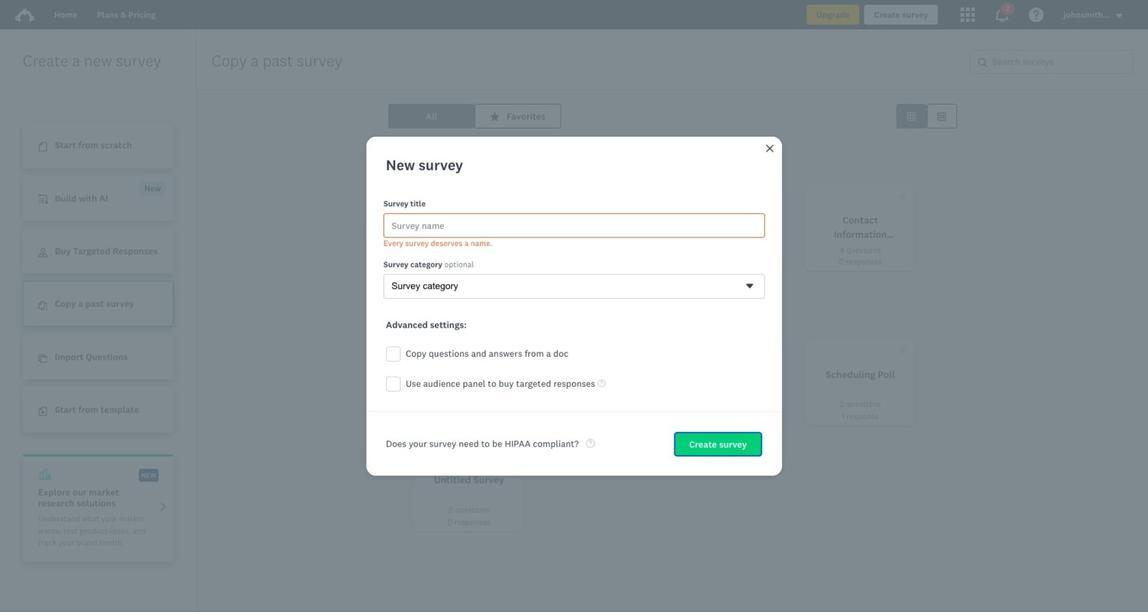 Task type: describe. For each thing, give the bounding box(es) containing it.
help icon image
[[1029, 7, 1044, 22]]

2 brand logo image from the top
[[15, 7, 34, 22]]

search image
[[978, 58, 987, 67]]

grid image
[[907, 112, 916, 121]]

documentclone image
[[38, 301, 47, 310]]

1 horizontal spatial help image
[[598, 380, 606, 388]]

clone image
[[38, 354, 47, 363]]

user image
[[38, 248, 47, 258]]

notification center icon image
[[995, 7, 1010, 22]]

1 vertical spatial starfilled image
[[507, 347, 517, 356]]

1 horizontal spatial starfilled image
[[899, 192, 908, 201]]

chevronright image
[[159, 502, 168, 512]]

document image
[[38, 143, 47, 152]]



Task type: locate. For each thing, give the bounding box(es) containing it.
documentplus image
[[38, 407, 47, 416]]

brand logo image
[[15, 5, 34, 25], [15, 7, 34, 22]]

1 horizontal spatial starfilled image
[[899, 347, 908, 356]]

1 vertical spatial help image
[[586, 439, 595, 448]]

dialog
[[366, 137, 782, 476]]

starfilled image
[[490, 112, 499, 121], [899, 347, 908, 356]]

dropdown arrow icon image
[[1116, 11, 1124, 20], [1117, 13, 1123, 18]]

0 vertical spatial help image
[[598, 380, 606, 388]]

1 brand logo image from the top
[[15, 5, 34, 25]]

1 vertical spatial starfilled image
[[899, 347, 908, 356]]

starfilled image
[[899, 192, 908, 201], [507, 347, 517, 356]]

Search surveys field
[[987, 50, 1133, 73]]

close image
[[765, 144, 775, 154], [766, 145, 774, 153]]

products icon image
[[960, 7, 975, 22], [960, 7, 975, 22]]

0 horizontal spatial starfilled image
[[507, 347, 517, 356]]

Survey name field
[[384, 213, 765, 238]]

help image
[[598, 380, 606, 388], [586, 439, 595, 448]]

0 vertical spatial starfilled image
[[490, 112, 499, 121]]

0 horizontal spatial starfilled image
[[490, 112, 499, 121]]

0 vertical spatial starfilled image
[[899, 192, 908, 201]]

0 horizontal spatial help image
[[586, 439, 595, 448]]

textboxmultiple image
[[937, 112, 947, 121]]



Task type: vqa. For each thing, say whether or not it's contained in the screenshot.
BRAND LOGO
yes



